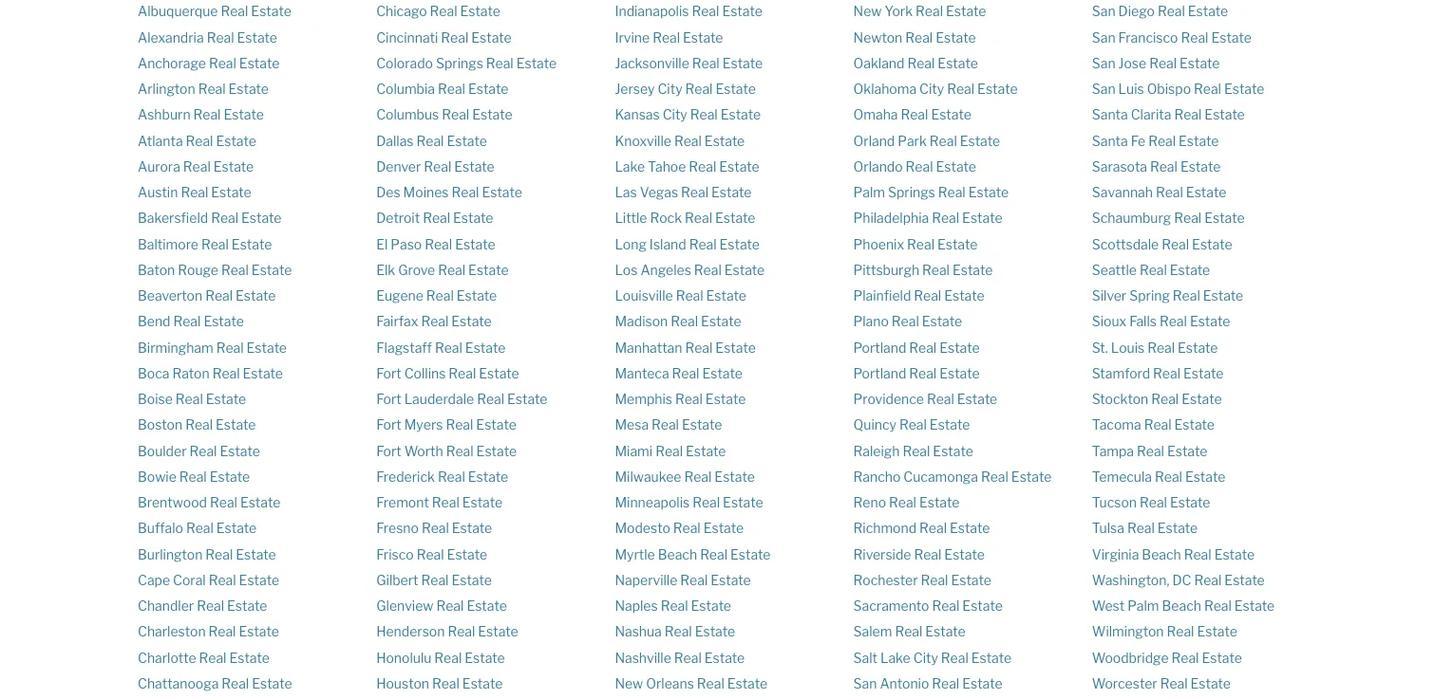 Task type: describe. For each thing, give the bounding box(es) containing it.
manteca real estate link
[[615, 366, 743, 382]]

real up fort lauderdale real estate link
[[449, 366, 476, 382]]

0 vertical spatial palm
[[853, 184, 885, 201]]

anchorage real estate link
[[138, 55, 279, 71]]

rochester
[[853, 573, 918, 589]]

riverside
[[853, 547, 911, 563]]

real up columbus real estate link
[[438, 81, 465, 97]]

city for oklahoma
[[919, 81, 944, 97]]

real down the birmingham real estate
[[212, 366, 240, 382]]

modesto real estate
[[615, 521, 744, 537]]

baltimore
[[138, 236, 198, 252]]

des moines real estate
[[376, 184, 522, 201]]

springs for colorado
[[436, 55, 483, 71]]

real down cincinnati real estate
[[486, 55, 514, 71]]

san for san antonio real estate
[[853, 676, 877, 692]]

real down nashville real estate link
[[697, 676, 724, 692]]

tucson
[[1092, 495, 1137, 511]]

providence real estate
[[853, 392, 997, 408]]

seattle
[[1092, 262, 1137, 278]]

tucson real estate link
[[1092, 495, 1210, 511]]

1 horizontal spatial palm
[[1127, 599, 1159, 615]]

real up dc
[[1184, 547, 1211, 563]]

real down 'fort lauderdale real estate'
[[446, 417, 473, 434]]

real up burlington real estate link
[[186, 521, 214, 537]]

real down pittsburgh real estate
[[914, 288, 941, 304]]

real down the kansas city real estate
[[674, 133, 702, 149]]

real down elk grove real estate link
[[426, 288, 454, 304]]

lauderdale
[[404, 392, 474, 408]]

elk grove real estate
[[376, 262, 509, 278]]

plano
[[853, 314, 889, 330]]

real up henderson real estate link
[[436, 599, 464, 615]]

real up stockton real estate
[[1153, 366, 1180, 382]]

real up baton rouge real estate
[[201, 236, 229, 252]]

real down burlington real estate
[[209, 573, 236, 589]]

silver
[[1092, 288, 1126, 304]]

louisville
[[615, 288, 673, 304]]

little rock real estate link
[[615, 210, 755, 226]]

real down los angeles real estate
[[676, 288, 703, 304]]

fort collins real estate
[[376, 366, 519, 382]]

salem real estate link
[[853, 624, 966, 641]]

quincy
[[853, 417, 896, 434]]

temecula
[[1092, 469, 1152, 485]]

real up "long island real estate" link
[[685, 210, 712, 226]]

1 portland real estate link from the top
[[853, 340, 980, 356]]

real up newton real estate link
[[916, 3, 943, 19]]

real right cucamonga
[[981, 469, 1008, 485]]

boston
[[138, 417, 182, 434]]

real up riverside real estate link
[[919, 521, 947, 537]]

real up the savannah real estate
[[1150, 159, 1177, 175]]

tampa real estate
[[1092, 443, 1207, 459]]

real up eugene real estate
[[438, 262, 465, 278]]

aurora real estate link
[[138, 159, 254, 175]]

real down new york real estate link on the right of page
[[905, 29, 933, 45]]

real down sacramento
[[895, 624, 922, 641]]

santa for santa clarita real estate
[[1092, 107, 1128, 123]]

real down tucson real estate
[[1127, 521, 1155, 537]]

real up san francisco real estate
[[1158, 3, 1185, 19]]

las vegas real estate link
[[615, 184, 752, 201]]

real up denver real estate
[[416, 133, 444, 149]]

real down jacksonville real estate link
[[685, 81, 713, 97]]

beach down dc
[[1162, 599, 1201, 615]]

anchorage
[[138, 55, 206, 71]]

1 vertical spatial lake
[[880, 650, 910, 666]]

jacksonville
[[615, 55, 689, 71]]

alexandria
[[138, 29, 204, 45]]

real up sacramento real estate
[[921, 573, 948, 589]]

real down arlington real estate
[[193, 107, 221, 123]]

tampa
[[1092, 443, 1134, 459]]

real down anchorage real estate
[[198, 81, 226, 97]]

cincinnati real estate
[[376, 29, 512, 45]]

real up nashville real estate link
[[665, 624, 692, 641]]

plainfield
[[853, 288, 911, 304]]

obispo
[[1147, 81, 1191, 97]]

dallas real estate link
[[376, 133, 487, 149]]

real down charlotte real estate link
[[222, 676, 249, 692]]

st. louis real estate link
[[1092, 340, 1218, 356]]

rochester real estate
[[853, 573, 991, 589]]

real down san luis obispo real estate
[[1174, 107, 1202, 123]]

orlando real estate link
[[853, 159, 976, 175]]

austin real estate
[[138, 184, 251, 201]]

detroit real estate
[[376, 210, 493, 226]]

real up richmond
[[889, 495, 916, 511]]

real up charlotte real estate link
[[209, 624, 236, 641]]

real down 'silver spring real estate' link
[[1160, 314, 1187, 330]]

chicago real estate
[[376, 3, 500, 19]]

rancho cucamonga real estate link
[[853, 469, 1052, 485]]

2 portland real estate link from the top
[[853, 366, 980, 382]]

sarasota real estate link
[[1092, 159, 1221, 175]]

flagstaff
[[376, 340, 432, 356]]

real down myrtle beach real estate link
[[680, 573, 708, 589]]

real up sioux falls real estate link
[[1173, 288, 1200, 304]]

omaha
[[853, 107, 898, 123]]

real down the milwaukee real estate
[[692, 495, 720, 511]]

real down henderson real estate link
[[434, 650, 462, 666]]

fort for fort lauderdale real estate
[[376, 392, 401, 408]]

real down frisco real estate
[[421, 573, 449, 589]]

los
[[615, 262, 638, 278]]

frederick
[[376, 469, 435, 485]]

san antonio real estate link
[[853, 676, 1003, 692]]

louisville real estate
[[615, 288, 746, 304]]

manhattan real estate
[[615, 340, 756, 356]]

orland
[[853, 133, 895, 149]]

raton
[[172, 366, 210, 382]]

real right the fe
[[1148, 133, 1176, 149]]

real up nashua real estate link
[[661, 599, 688, 615]]

real up fort collins real estate link
[[435, 340, 462, 356]]

grove
[[398, 262, 435, 278]]

real up birmingham
[[173, 314, 201, 330]]

nashville real estate link
[[615, 650, 745, 666]]

new york real estate link
[[853, 3, 986, 19]]

boston real estate link
[[138, 417, 256, 434]]

new for new york real estate
[[853, 3, 882, 19]]

real down dallas real estate
[[424, 159, 451, 175]]

real up irvine real estate link
[[692, 3, 719, 19]]

atlanta real estate link
[[138, 133, 256, 149]]

real down aurora real estate
[[181, 184, 208, 201]]

fort for fort worth real estate
[[376, 443, 401, 459]]

boca raton real estate link
[[138, 366, 283, 382]]

real up obispo
[[1149, 55, 1177, 71]]

oakland real estate link
[[853, 55, 978, 71]]

fremont real estate link
[[376, 495, 503, 511]]

washington, dc real estate link
[[1092, 573, 1265, 589]]

real down sioux falls real estate link
[[1147, 340, 1175, 356]]

stockton real estate link
[[1092, 392, 1222, 408]]

fairfax
[[376, 314, 418, 330]]

manhattan real estate link
[[615, 340, 756, 356]]

york
[[885, 3, 913, 19]]

real down washington, dc real estate
[[1204, 599, 1232, 615]]

buffalo real estate link
[[138, 521, 257, 537]]

real down fort myers real estate link
[[446, 443, 474, 459]]

milwaukee real estate link
[[615, 469, 755, 485]]

real up the baltimore real estate link
[[211, 210, 238, 226]]

virginia
[[1092, 547, 1139, 563]]

denver real estate
[[376, 159, 494, 175]]

real up manhattan real estate
[[671, 314, 698, 330]]

real down fort collins real estate
[[477, 392, 504, 408]]

baton rouge real estate
[[138, 262, 292, 278]]

birmingham
[[138, 340, 213, 356]]

real down jersey city real estate
[[690, 107, 718, 123]]

minneapolis real estate
[[615, 495, 763, 511]]

real down rochester real estate
[[932, 599, 959, 615]]

real right obispo
[[1194, 81, 1221, 97]]

arlington real estate link
[[138, 81, 269, 97]]

san diego real estate link
[[1092, 3, 1228, 19]]

bowie
[[138, 469, 176, 485]]

palm springs real estate
[[853, 184, 1009, 201]]

madison real estate
[[615, 314, 741, 330]]

san luis obispo real estate
[[1092, 81, 1264, 97]]

jacksonville real estate
[[615, 55, 763, 71]]

madison real estate link
[[615, 314, 741, 330]]

san francisco real estate
[[1092, 29, 1252, 45]]

real down baton rouge real estate
[[205, 288, 233, 304]]

real up buffalo real estate 'link'
[[210, 495, 237, 511]]

buffalo real estate
[[138, 521, 257, 537]]

plainfield real estate link
[[853, 288, 984, 304]]

worcester
[[1092, 676, 1157, 692]]

portland for 1st portland real estate link from the bottom of the page
[[853, 366, 906, 382]]

fort for fort myers real estate
[[376, 417, 401, 434]]

real down glenview real estate
[[448, 624, 475, 641]]

nashville real estate
[[615, 650, 745, 666]]

eugene real estate
[[376, 288, 497, 304]]

san for san luis obispo real estate
[[1092, 81, 1116, 97]]

real right park
[[930, 133, 957, 149]]

city for jersey
[[658, 81, 682, 97]]

richmond
[[853, 521, 917, 537]]

real down the oakland real estate link in the right top of the page
[[947, 81, 974, 97]]

plainfield real estate
[[853, 288, 984, 304]]

real down cape coral real estate link
[[197, 599, 224, 615]]

little
[[615, 210, 647, 226]]

real down "temecula real estate" at the right bottom of the page
[[1140, 495, 1167, 511]]



Task type: vqa. For each thing, say whether or not it's contained in the screenshot.
Salt Lake City Real Estate link
yes



Task type: locate. For each thing, give the bounding box(es) containing it.
0 horizontal spatial palm
[[853, 184, 885, 201]]

0 vertical spatial portland real estate link
[[853, 340, 980, 356]]

baltimore real estate link
[[138, 236, 272, 252]]

baton
[[138, 262, 175, 278]]

detroit real estate link
[[376, 210, 493, 226]]

real up cincinnati real estate link
[[430, 3, 457, 19]]

san jose real estate
[[1092, 55, 1220, 71]]

savannah real estate link
[[1092, 184, 1226, 201]]

tahoe
[[648, 159, 686, 175]]

albuquerque
[[138, 3, 218, 19]]

salt lake city real estate link
[[853, 650, 1012, 666]]

city up san antonio real estate link
[[913, 650, 938, 666]]

real down 'woodbridge real estate' link
[[1160, 676, 1188, 692]]

real right dc
[[1194, 573, 1222, 589]]

lake tahoe real estate
[[615, 159, 759, 175]]

0 horizontal spatial springs
[[436, 55, 483, 71]]

new down nashville
[[615, 676, 643, 692]]

irvine real estate
[[615, 29, 723, 45]]

real up boulder real estate
[[185, 417, 213, 434]]

louisville real estate link
[[615, 288, 746, 304]]

real up naperville real estate
[[700, 547, 727, 563]]

temecula real estate link
[[1092, 469, 1225, 485]]

real down ashburn real estate link
[[186, 133, 213, 149]]

real up jersey city real estate
[[692, 55, 720, 71]]

san left jose
[[1092, 55, 1116, 71]]

springs down orlando real estate link
[[888, 184, 935, 201]]

real down atlanta real estate
[[183, 159, 211, 175]]

arlington real estate
[[138, 81, 269, 97]]

jersey
[[615, 81, 655, 97]]

real down manhattan real estate
[[672, 366, 699, 382]]

park
[[898, 133, 927, 149]]

3 fort from the top
[[376, 417, 401, 434]]

real up raleigh real estate
[[899, 417, 927, 434]]

real right rouge
[[221, 262, 249, 278]]

2 fort from the top
[[376, 392, 401, 408]]

tacoma real estate link
[[1092, 417, 1215, 434]]

real up philadelphia real estate link
[[938, 184, 966, 201]]

schaumburg
[[1092, 210, 1171, 226]]

real down honolulu real estate link at the bottom of page
[[432, 676, 460, 692]]

real down "long island real estate" link
[[694, 262, 722, 278]]

real up the el paso real estate link
[[423, 210, 450, 226]]

silver spring real estate link
[[1092, 288, 1243, 304]]

real up the scottsdale real estate
[[1174, 210, 1202, 226]]

miami real estate
[[615, 443, 726, 459]]

fresno real estate link
[[376, 521, 492, 537]]

1 vertical spatial portland real estate link
[[853, 366, 980, 382]]

raleigh real estate
[[853, 443, 973, 459]]

fort
[[376, 366, 401, 382], [376, 392, 401, 408], [376, 417, 401, 434], [376, 443, 401, 459]]

1 fort from the top
[[376, 366, 401, 382]]

nashua
[[615, 624, 662, 641]]

new up newton
[[853, 3, 882, 19]]

0 vertical spatial lake
[[615, 159, 645, 175]]

real up miami real estate link at left bottom
[[652, 417, 679, 434]]

nashua real estate link
[[615, 624, 735, 641]]

portland for 1st portland real estate link from the top
[[853, 340, 906, 356]]

palm springs real estate link
[[853, 184, 1009, 201]]

fresno real estate
[[376, 521, 492, 537]]

flagstaff real estate link
[[376, 340, 505, 356]]

fort for fort collins real estate
[[376, 366, 401, 382]]

bend real estate
[[138, 314, 244, 330]]

real down columbia real estate link
[[442, 107, 469, 123]]

real down frederick real estate 'link'
[[432, 495, 459, 511]]

san for san francisco real estate
[[1092, 29, 1116, 45]]

1 portland real estate from the top
[[853, 340, 980, 356]]

real down wilmington real estate
[[1171, 650, 1199, 666]]

0 vertical spatial portland
[[853, 340, 906, 356]]

real down park
[[906, 159, 933, 175]]

real down stockton real estate link
[[1144, 417, 1171, 434]]

vegas
[[640, 184, 678, 201]]

real up minneapolis real estate link
[[684, 469, 712, 485]]

elk grove real estate link
[[376, 262, 509, 278]]

minneapolis
[[615, 495, 690, 511]]

4 fort from the top
[[376, 443, 401, 459]]

real down west palm beach real estate 'link'
[[1167, 624, 1194, 641]]

real down boston real estate
[[189, 443, 217, 459]]

baltimore real estate
[[138, 236, 272, 252]]

salt lake city real estate
[[853, 650, 1012, 666]]

beach for myrtle
[[658, 547, 697, 563]]

0 vertical spatial santa
[[1092, 107, 1128, 123]]

palm
[[853, 184, 885, 201], [1127, 599, 1159, 615]]

fort up frederick
[[376, 443, 401, 459]]

fort worth real estate link
[[376, 443, 517, 459]]

real up cape coral real estate link
[[205, 547, 233, 563]]

city up the kansas city real estate
[[658, 81, 682, 97]]

springs for palm
[[888, 184, 935, 201]]

beach for virginia
[[1142, 547, 1181, 563]]

portland down plano
[[853, 340, 906, 356]]

real down detroit real estate
[[425, 236, 452, 252]]

city up knoxville real estate at the top of page
[[663, 107, 687, 123]]

0 vertical spatial springs
[[436, 55, 483, 71]]

real up plainfield real estate link
[[922, 262, 950, 278]]

real down lake tahoe real estate link
[[681, 184, 708, 201]]

real down alexandria real estate
[[209, 55, 236, 71]]

bend
[[138, 314, 170, 330]]

2 santa from the top
[[1092, 133, 1128, 149]]

cape coral real estate
[[138, 573, 279, 589]]

1 vertical spatial springs
[[888, 184, 935, 201]]

columbus
[[376, 107, 439, 123]]

santa clarita real estate
[[1092, 107, 1245, 123]]

1 portland from the top
[[853, 340, 906, 356]]

1 vertical spatial portland
[[853, 366, 906, 382]]

miami
[[615, 443, 653, 459]]

santa down the "luis"
[[1092, 107, 1128, 123]]

1 vertical spatial palm
[[1127, 599, 1159, 615]]

boise real estate link
[[138, 392, 246, 408]]

real down palm springs real estate
[[932, 210, 959, 226]]

beach
[[658, 547, 697, 563], [1142, 547, 1181, 563], [1162, 599, 1201, 615]]

ashburn
[[138, 107, 190, 123]]

clarita
[[1131, 107, 1171, 123]]

lake up las
[[615, 159, 645, 175]]

real down the newton real estate
[[907, 55, 935, 71]]

real up colorado springs real estate link
[[441, 29, 468, 45]]

reno
[[853, 495, 886, 511]]

city for kansas
[[663, 107, 687, 123]]

tulsa real estate link
[[1092, 521, 1198, 537]]

0 horizontal spatial new
[[615, 676, 643, 692]]

oklahoma city real estate
[[853, 81, 1018, 97]]

phoenix real estate link
[[853, 236, 978, 252]]

1 horizontal spatial new
[[853, 3, 882, 19]]

1 horizontal spatial lake
[[880, 650, 910, 666]]

1 vertical spatial new
[[615, 676, 643, 692]]

milwaukee
[[615, 469, 681, 485]]

real down 'eugene real estate' link
[[421, 314, 449, 330]]

real down mesa real estate
[[655, 443, 683, 459]]

fort down flagstaff
[[376, 366, 401, 382]]

real up "boca raton real estate" link
[[216, 340, 244, 356]]

los angeles real estate
[[615, 262, 765, 278]]

orlando real estate
[[853, 159, 976, 175]]

real down boulder real estate
[[179, 469, 207, 485]]

san for san diego real estate
[[1092, 3, 1116, 19]]

2 portland real estate from the top
[[853, 366, 980, 382]]

colorado springs real estate link
[[376, 55, 557, 71]]

springs down cincinnati real estate
[[436, 55, 483, 71]]

real down quincy real estate
[[903, 443, 930, 459]]

1 santa from the top
[[1092, 107, 1128, 123]]

tampa real estate link
[[1092, 443, 1207, 459]]

portland real estate link down plano real estate
[[853, 340, 980, 356]]

real up chattanooga real estate
[[199, 650, 226, 666]]

angeles
[[640, 262, 691, 278]]

beach down tulsa real estate on the right bottom
[[1142, 547, 1181, 563]]

real up new orleans real estate link
[[674, 650, 702, 666]]

fe
[[1131, 133, 1145, 149]]

san jose real estate link
[[1092, 55, 1220, 71]]

0 horizontal spatial lake
[[615, 159, 645, 175]]

chandler real estate link
[[138, 599, 267, 615]]

pittsburgh real estate
[[853, 262, 993, 278]]

real up pittsburgh real estate
[[907, 236, 934, 252]]

henderson real estate
[[376, 624, 518, 641]]

real up park
[[901, 107, 928, 123]]

san left the "luis"
[[1092, 81, 1116, 97]]

portland real estate up providence real estate link
[[853, 366, 980, 382]]

washington,
[[1092, 573, 1169, 589]]

real up alexandria real estate link
[[221, 3, 248, 19]]

fort myers real estate link
[[376, 417, 516, 434]]

real up quincy real estate
[[927, 392, 954, 408]]

kansas
[[615, 107, 660, 123]]

albuquerque real estate link
[[138, 3, 291, 19]]

2 portland from the top
[[853, 366, 906, 382]]

portland up providence
[[853, 366, 906, 382]]

el
[[376, 236, 388, 252]]

real down fort worth real estate link at the bottom left
[[438, 469, 465, 485]]

0 vertical spatial new
[[853, 3, 882, 19]]

real up "gilbert real estate" link
[[417, 547, 444, 563]]

real right the moines
[[452, 184, 479, 201]]

san for san jose real estate
[[1092, 55, 1116, 71]]

real up las vegas real estate
[[689, 159, 716, 175]]

modesto
[[615, 521, 670, 537]]

woodbridge
[[1092, 650, 1169, 666]]

real up spring
[[1140, 262, 1167, 278]]

new for new orleans real estate
[[615, 676, 643, 692]]

chicago
[[376, 3, 427, 19]]

myrtle
[[615, 547, 655, 563]]

sarasota real estate
[[1092, 159, 1221, 175]]

1 horizontal spatial springs
[[888, 184, 935, 201]]

fort myers real estate
[[376, 417, 516, 434]]

honolulu
[[376, 650, 431, 666]]

lake tahoe real estate link
[[615, 159, 759, 175]]

1 vertical spatial santa
[[1092, 133, 1128, 149]]

palm down orlando
[[853, 184, 885, 201]]

0 vertical spatial portland real estate
[[853, 340, 980, 356]]

long island real estate
[[615, 236, 760, 252]]

boulder real estate
[[138, 443, 260, 459]]

1 vertical spatial portland real estate
[[853, 366, 980, 382]]

real up schaumburg real estate link
[[1156, 184, 1183, 201]]

diego
[[1118, 3, 1155, 19]]

el paso real estate
[[376, 236, 495, 252]]

real up the 'manteca real estate'
[[685, 340, 713, 356]]

real up frisco real estate
[[422, 521, 449, 537]]

sioux
[[1092, 314, 1127, 330]]

real down the raton
[[176, 392, 203, 408]]

coral
[[173, 573, 206, 589]]

santa for santa fe real estate
[[1092, 133, 1128, 149]]

phoenix real estate
[[853, 236, 978, 252]]

real up providence real estate link
[[909, 366, 937, 382]]

san left francisco
[[1092, 29, 1116, 45]]

reno real estate link
[[853, 495, 960, 511]]

san luis obispo real estate link
[[1092, 81, 1264, 97]]



